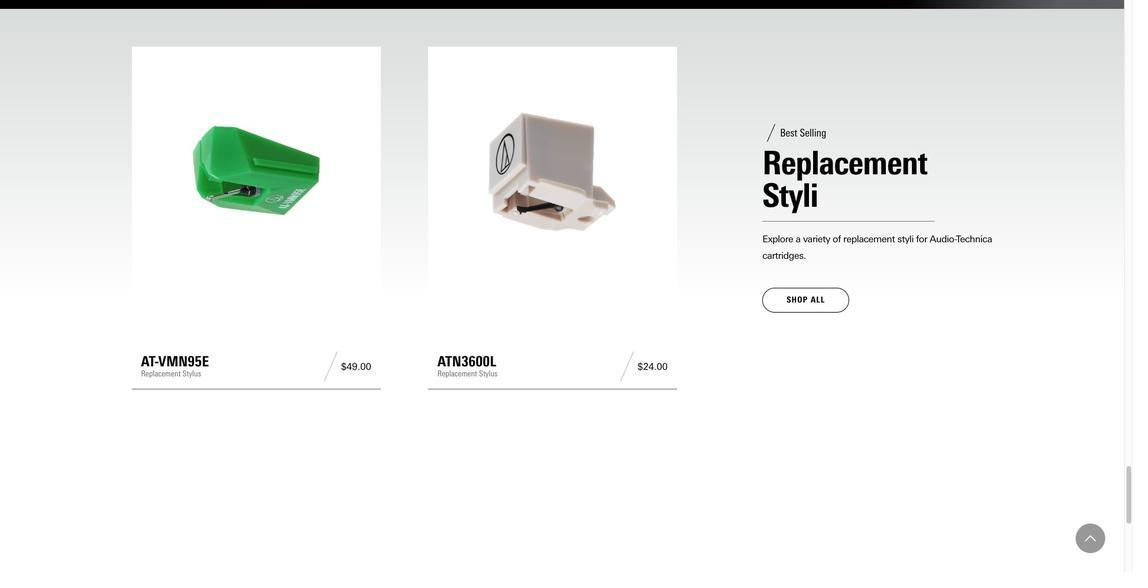 Task type: describe. For each thing, give the bounding box(es) containing it.
$49.00
[[341, 361, 371, 372]]

atn3600l
[[438, 353, 496, 370]]

shop
[[787, 295, 808, 305]]

best selling
[[780, 126, 826, 139]]

$24.00
[[638, 361, 668, 372]]

vmn95e
[[159, 353, 209, 370]]

audio-
[[930, 234, 957, 245]]

replacement
[[843, 234, 895, 245]]

turntables | audio-technica image
[[0, 0, 1124, 9]]

replacement styli
[[762, 143, 927, 215]]

replacement inside at-vmn95e replacement stylus
[[141, 369, 181, 379]]

explore
[[762, 234, 793, 245]]

styli
[[762, 176, 818, 215]]

shop all button
[[762, 288, 849, 313]]

divider line image for atn3600l
[[617, 352, 638, 381]]

all
[[811, 295, 825, 305]]

divider line image for at-vmn95e
[[320, 352, 341, 381]]

selling
[[800, 126, 826, 139]]



Task type: vqa. For each thing, say whether or not it's contained in the screenshot.
Wireless Systems Systems
no



Task type: locate. For each thing, give the bounding box(es) containing it.
technica
[[957, 234, 992, 245]]

shop all
[[787, 295, 825, 305]]

variety
[[803, 234, 830, 245]]

0 horizontal spatial stylus
[[183, 369, 201, 379]]

1 horizontal spatial divider line image
[[617, 352, 638, 381]]

at-vmn95e replacement stylus
[[141, 353, 209, 379]]

1 horizontal spatial stylus
[[479, 369, 498, 379]]

2 divider line image from the left
[[617, 352, 638, 381]]

divider line image
[[320, 352, 341, 381], [617, 352, 638, 381]]

at vmn95e image
[[141, 56, 371, 287]]

0 horizontal spatial divider line image
[[320, 352, 341, 381]]

explore a variety of replacement styli for audio-technica cartridges.
[[762, 234, 992, 261]]

at-
[[141, 353, 159, 370]]

atn3600l replacement stylus
[[438, 353, 498, 379]]

cartridges.
[[762, 250, 806, 261]]

atn3600l image
[[438, 56, 668, 287]]

replacement inside atn3600l replacement stylus
[[438, 369, 477, 379]]

stylus inside atn3600l replacement stylus
[[479, 369, 498, 379]]

replacement
[[762, 143, 927, 183], [141, 369, 181, 379], [438, 369, 477, 379]]

stylus
[[183, 369, 201, 379], [479, 369, 498, 379]]

styli
[[897, 234, 914, 245]]

1 stylus from the left
[[183, 369, 201, 379]]

for
[[916, 234, 927, 245]]

0 horizontal spatial replacement
[[141, 369, 181, 379]]

best
[[780, 126, 797, 139]]

stylus inside at-vmn95e replacement stylus
[[183, 369, 201, 379]]

2 horizontal spatial replacement
[[762, 143, 927, 183]]

a
[[796, 234, 801, 245]]

of
[[833, 234, 841, 245]]

1 horizontal spatial replacement
[[438, 369, 477, 379]]

1 divider line image from the left
[[320, 352, 341, 381]]

2 stylus from the left
[[479, 369, 498, 379]]

arrow up image
[[1085, 533, 1096, 544]]

shop all link
[[762, 288, 849, 313]]



